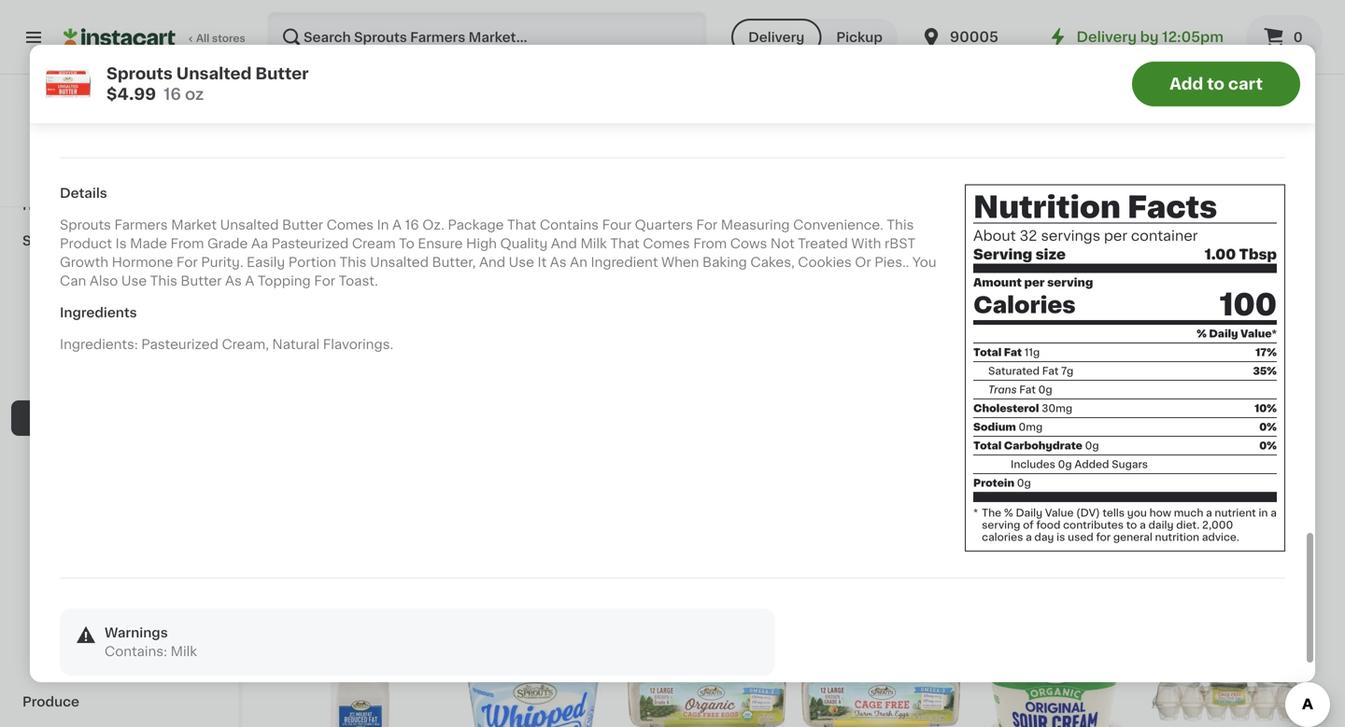 Task type: vqa. For each thing, say whether or not it's contained in the screenshot.
22 in '4 Nature'S Own Perfectly Crafted White Bread, Thick Sliced Non-Gmo Sandwich Bread, 22 Oz Loaf'
no



Task type: locate. For each thing, give the bounding box(es) containing it.
1 horizontal spatial serving
[[1047, 278, 1093, 288]]

butter inside the sprouts unsalted butter $4.99 16 oz
[[255, 66, 309, 82]]

1 vertical spatial produce
[[22, 696, 79, 709]]

total up saturated at the right bottom of the page
[[973, 348, 1002, 358]]

grade inside sprouts cage free large grade a eggs 18 ct
[[321, 258, 361, 271]]

1 vertical spatial for
[[176, 256, 198, 269]]

1 horizontal spatial 49
[[1174, 514, 1188, 525]]

$ inside $ 1 99
[[979, 215, 986, 226]]

pasteurized up the "portion"
[[271, 237, 349, 250]]

pasteurized left cream,
[[141, 338, 219, 351]]

sprouts organic cage free large grade a brown eggs inside button
[[802, 538, 947, 589]]

3 99 from the left
[[996, 215, 1011, 226]]

milk up baking at the right top of the page
[[727, 239, 754, 252]]

milk right contains:
[[171, 646, 197, 659]]

toast.
[[339, 275, 378, 288]]

49 up sprouts whole milk 1 gal
[[654, 215, 669, 226]]

cream inside the sprouts farmers market unsalted butter comes in a 16 oz. package that contains four quarters for measuring convenience. this product is made from grade aa pasteurized cream to ensure high quality and milk that comes from cows not treated with rbst growth hormone for purity. easily portion this unsalted butter, and use it as an ingredient when baking cakes, cookies or pies.. you can also use this butter as a topping for toast.
[[352, 237, 396, 250]]

use down hormone
[[121, 275, 147, 288]]

0 vertical spatial to
[[1207, 76, 1225, 92]]

add button for sprouts salted butter
[[1230, 51, 1302, 85]]

amount
[[973, 278, 1022, 288]]

add button for sprouts cream cheese
[[1230, 350, 1302, 384]]

is
[[1057, 533, 1065, 543]]

organic inside button
[[856, 538, 908, 551]]

cream down in
[[352, 237, 396, 250]]

0 horizontal spatial use
[[121, 275, 147, 288]]

$ for sprouts whole milk
[[631, 215, 638, 226]]

2 sprouts organic cage free large grade a brown eggs from the top
[[802, 538, 947, 589]]

add button up "30mg"
[[1056, 350, 1128, 384]]

pickup button
[[821, 19, 898, 56]]

a
[[392, 218, 402, 232], [364, 258, 374, 271], [583, 258, 592, 271], [918, 258, 927, 271], [245, 275, 254, 288], [918, 557, 927, 570]]

% right the
[[1004, 508, 1013, 519]]

eggs inside sprouts cage free large grade a eggs 18 ct
[[377, 258, 410, 271]]

butter inside 'sprouts salted butter 16 oz'
[[1249, 239, 1290, 252]]

saturated fat 7g
[[988, 366, 1074, 377]]

a inside sprouts cage free large grade a eggs 18 ct
[[364, 258, 374, 271]]

large inside sprouts cage free large grade aa white eggs
[[454, 557, 491, 570]]

1 vertical spatial this
[[340, 256, 367, 269]]

7g
[[1061, 366, 1074, 377]]

stock
[[1212, 276, 1241, 286], [343, 575, 373, 585], [1038, 575, 1068, 585]]

0 vertical spatial sprouts organic cage free large grade a brown eggs
[[802, 239, 947, 290]]

2 vertical spatial for
[[314, 275, 335, 288]]

1 vertical spatial produce link
[[11, 685, 227, 720]]

2 horizontal spatial for
[[696, 218, 718, 232]]

bakery link
[[11, 259, 227, 294]]

when
[[661, 256, 699, 269]]

and down contains
[[551, 237, 577, 250]]

0mg
[[1019, 422, 1043, 433]]

add down 17%
[[1266, 361, 1293, 374]]

add to cart
[[1170, 76, 1263, 92]]

1 horizontal spatial $ 4 99
[[1153, 214, 1190, 234]]

produce for bakery
[[34, 341, 89, 354]]

delivery for delivery
[[748, 31, 805, 44]]

49 for 4
[[654, 215, 669, 226]]

pies..
[[875, 256, 909, 269]]

product group containing 2
[[1149, 345, 1308, 569]]

about 32
[[973, 229, 1037, 243]]

recipes
[[22, 199, 77, 212]]

0 horizontal spatial serving
[[982, 520, 1020, 531]]

serving down the size
[[1047, 278, 1093, 288]]

49 inside "$ 4 49"
[[654, 215, 669, 226]]

1 horizontal spatial for
[[314, 275, 335, 288]]

1 vertical spatial 1
[[628, 257, 632, 268]]

1 horizontal spatial pasteurized
[[271, 237, 349, 250]]

of
[[1023, 520, 1034, 531]]

free inside sprouts cage free large grade a eggs 18 ct
[[373, 239, 402, 252]]

99 inside $ 3 99
[[479, 215, 494, 226]]

cage inside sprouts cage free large grade a eggs 18 ct
[[335, 239, 370, 252]]

a up 2,000 on the right of the page
[[1206, 508, 1212, 519]]

16 down container
[[1149, 257, 1160, 268]]

0 horizontal spatial this
[[150, 275, 177, 288]]

all
[[196, 33, 209, 43]]

large inside sprouts cage free large brown grade a eggs
[[454, 258, 491, 271]]

0 horizontal spatial oz
[[185, 86, 204, 102]]

4 for sprouts 2% milk
[[986, 513, 1000, 533]]

0 vertical spatial daily
[[1209, 329, 1238, 339]]

you
[[912, 256, 937, 269]]

0 vertical spatial produce
[[34, 341, 89, 354]]

grade inside sprouts cage free large brown grade a eggs
[[539, 258, 580, 271]]

nutrition
[[973, 193, 1121, 222]]

1 horizontal spatial this
[[340, 256, 367, 269]]

% inside * the % daily value (dv) tells you how much a nutrient in a serving of food contributes to a daily diet. 2,000 calories a day is used for general nutrition advice.
[[1004, 508, 1013, 519]]

$ right you
[[1153, 514, 1160, 525]]

2 vertical spatial this
[[150, 275, 177, 288]]

1 horizontal spatial delivery
[[1077, 30, 1137, 44]]

99 up container
[[1175, 215, 1190, 226]]

0 horizontal spatial to
[[1126, 520, 1137, 531]]

milk inside sprouts whole milk 1 gal
[[727, 239, 754, 252]]

comes
[[327, 218, 374, 232], [643, 237, 690, 250]]

cage
[[335, 239, 370, 252], [509, 239, 544, 252], [912, 239, 947, 252], [509, 538, 544, 551], [912, 538, 947, 551]]

unsalted down to
[[370, 256, 429, 269]]

you
[[1127, 508, 1147, 519]]

0 horizontal spatial for
[[176, 256, 198, 269]]

0 vertical spatial 16
[[164, 86, 181, 102]]

1 horizontal spatial cream
[[1204, 538, 1247, 551]]

4 up 'sprouts salted butter 16 oz'
[[1160, 214, 1174, 234]]

service type group
[[732, 19, 898, 56]]

2 0% from the top
[[1259, 441, 1277, 451]]

1 horizontal spatial per
[[1104, 229, 1128, 243]]

oz down all
[[185, 86, 204, 102]]

contains:
[[105, 646, 167, 659]]

0 horizontal spatial 49
[[654, 215, 669, 226]]

$ for sprouts salted butter
[[1153, 215, 1160, 226]]

flavorings.
[[323, 338, 393, 351]]

cage up it
[[509, 239, 544, 252]]

10%
[[1255, 404, 1277, 414]]

0 horizontal spatial comes
[[327, 218, 374, 232]]

satisfaction
[[79, 180, 141, 190]]

from down market
[[170, 237, 204, 250]]

daily left value*
[[1209, 329, 1238, 339]]

0 horizontal spatial per
[[1024, 278, 1045, 288]]

0 vertical spatial 0%
[[1259, 422, 1277, 433]]

natural
[[272, 338, 320, 351]]

cakes,
[[750, 256, 795, 269]]

free for sprouts cage free large brown grade a eggs
[[547, 239, 576, 252]]

16 up to
[[405, 218, 419, 232]]

1 horizontal spatial comes
[[643, 237, 690, 250]]

$ up gal
[[631, 215, 638, 226]]

not
[[771, 237, 795, 250]]

for up whole
[[696, 218, 718, 232]]

$ inside $ 2 49
[[1153, 514, 1160, 525]]

$
[[284, 215, 291, 226], [458, 215, 465, 226], [631, 215, 638, 226], [805, 215, 812, 226], [979, 215, 986, 226], [1153, 215, 1160, 226], [979, 514, 986, 525], [1153, 514, 1160, 525]]

$ 4 99 up 'sprouts salted butter 16 oz'
[[1153, 214, 1190, 234]]

1 sprouts organic cage free large grade a brown eggs from the top
[[802, 239, 947, 290]]

1 horizontal spatial and
[[551, 237, 577, 250]]

1 vertical spatial brown
[[802, 277, 843, 290]]

fat down saturated fat 7g
[[1019, 385, 1036, 395]]

organic inside sprouts organic extra firm tofu 14 oz
[[1030, 239, 1082, 252]]

nutrition
[[1155, 533, 1200, 543]]

$ up about
[[979, 215, 986, 226]]

35%
[[1253, 366, 1277, 377]]

delivery for delivery by 12:05pm
[[1077, 30, 1137, 44]]

$ up treated at the right top of the page
[[805, 215, 812, 226]]

0 vertical spatial and
[[551, 237, 577, 250]]

delivery left 'by'
[[1077, 30, 1137, 44]]

1 down vegan
[[986, 214, 994, 234]]

grade inside sprouts cage free large grade aa white eggs
[[494, 557, 535, 570]]

1 inside sprouts whole milk 1 gal
[[628, 257, 632, 268]]

that up quality
[[507, 218, 537, 232]]

produce link for bakery
[[11, 330, 227, 365]]

0%
[[1259, 422, 1277, 433], [1259, 441, 1277, 451]]

treated
[[798, 237, 848, 250]]

and down high
[[479, 256, 505, 269]]

$ right *
[[979, 514, 986, 525]]

0 vertical spatial as
[[550, 256, 567, 269]]

sprouts organic cage free large grade a brown eggs
[[802, 239, 947, 290], [802, 538, 947, 589]]

delivery inside button
[[748, 31, 805, 44]]

this up toast.
[[340, 256, 367, 269]]

16 right $4.99
[[164, 86, 181, 102]]

milk for warnings contains: milk
[[171, 646, 197, 659]]

1 left gal
[[628, 257, 632, 268]]

use down quality
[[509, 256, 534, 269]]

2 total from the top
[[973, 441, 1002, 451]]

cage up you
[[912, 239, 947, 252]]

unsalted up aa
[[220, 218, 279, 232]]

90005 button
[[920, 11, 1032, 64]]

oz right 14
[[989, 276, 1002, 286]]

baking
[[703, 256, 747, 269]]

cage for sprouts cage free large grade a eggs 18 ct
[[335, 239, 370, 252]]

0 vertical spatial that
[[507, 218, 537, 232]]

buy it again
[[52, 95, 131, 108]]

that
[[507, 218, 537, 232], [610, 237, 640, 250]]

cage up "aa"
[[509, 538, 544, 551]]

sprouts inside sprouts cage free large brown grade a eggs
[[454, 239, 505, 252]]

16 inside the sprouts unsalted butter $4.99 16 oz
[[164, 86, 181, 102]]

2 horizontal spatial this
[[887, 218, 914, 232]]

daily inside * the % daily value (dv) tells you how much a nutrient in a serving of food contributes to a daily diet. 2,000 calories a day is used for general nutrition advice.
[[1016, 508, 1043, 519]]

0g left added
[[1058, 460, 1072, 470]]

2 99 from the left
[[828, 215, 842, 226]]

many in stock
[[1168, 276, 1241, 286], [299, 575, 373, 585], [994, 575, 1068, 585]]

ensure
[[418, 237, 463, 250]]

free inside sprouts cage free large grade aa white eggs
[[547, 538, 576, 551]]

$ left 79
[[284, 215, 291, 226]]

add for sprouts salted butter
[[1266, 62, 1293, 75]]

2 horizontal spatial many
[[1168, 276, 1197, 286]]

extra
[[1085, 239, 1119, 252]]

1 total from the top
[[973, 348, 1002, 358]]

$ inside the $ 4 59
[[979, 514, 986, 525]]

for down the "portion"
[[314, 275, 335, 288]]

$ right oz.
[[458, 215, 465, 226]]

$ up container
[[1153, 215, 1160, 226]]

produce link for recipes
[[11, 685, 227, 720]]

milk up an
[[581, 237, 607, 250]]

sodium 0mg
[[973, 422, 1043, 433]]

0g up "30mg"
[[1038, 385, 1053, 395]]

total carbohydrate 0g
[[973, 441, 1099, 451]]

49 for 2
[[1174, 514, 1188, 525]]

oz down container
[[1163, 257, 1175, 268]]

0 horizontal spatial stock
[[343, 575, 373, 585]]

1 horizontal spatial oz
[[989, 276, 1002, 286]]

1 vertical spatial fat
[[1042, 366, 1059, 377]]

0 vertical spatial 1
[[986, 214, 994, 234]]

fat left 7g
[[1042, 366, 1059, 377]]

0 vertical spatial this
[[887, 218, 914, 232]]

cream down 2,000 on the right of the page
[[1204, 538, 1247, 551]]

to up general
[[1126, 520, 1137, 531]]

add right 7g
[[1092, 361, 1119, 374]]

per down tofu
[[1024, 278, 1045, 288]]

produce
[[34, 341, 89, 354], [22, 696, 79, 709]]

4 99 from the left
[[1175, 215, 1190, 226]]

0 vertical spatial cream
[[352, 237, 396, 250]]

comes left in
[[327, 218, 374, 232]]

1 vertical spatial sprouts organic cage free large grade a brown eggs
[[802, 538, 947, 589]]

0 horizontal spatial and
[[479, 256, 505, 269]]

unsalted inside the sprouts unsalted butter $4.99 16 oz
[[176, 66, 252, 82]]

4 left 59
[[986, 513, 1000, 533]]

$ inside $ 3 99
[[458, 215, 465, 226]]

oz inside 'sprouts salted butter 16 oz'
[[1163, 257, 1175, 268]]

added
[[1075, 460, 1109, 470]]

1 horizontal spatial from
[[693, 237, 727, 250]]

1 0% from the top
[[1259, 422, 1277, 433]]

serving size
[[973, 248, 1066, 262]]

0 vertical spatial brown
[[494, 258, 536, 271]]

ingredients:
[[60, 338, 138, 351]]

produce down the household
[[22, 696, 79, 709]]

1 vertical spatial that
[[610, 237, 640, 250]]

as
[[550, 256, 567, 269], [225, 275, 242, 288]]

2 produce link from the top
[[11, 685, 227, 720]]

add button down value*
[[1230, 350, 1302, 384]]

product group
[[975, 46, 1134, 289], [1149, 46, 1308, 292], [280, 345, 439, 591], [975, 345, 1134, 591], [1149, 345, 1308, 569], [628, 621, 787, 728]]

daily up of
[[1016, 508, 1043, 519]]

serving up calories
[[982, 520, 1020, 531]]

1 produce link from the top
[[11, 330, 227, 365]]

total down the sodium
[[973, 441, 1002, 451]]

many in stock button
[[280, 345, 439, 591]]

as down 'purity.'
[[225, 275, 242, 288]]

2 vertical spatial brown
[[802, 575, 843, 589]]

delivery by 12:05pm
[[1077, 30, 1224, 44]]

$ 4 99
[[805, 214, 842, 234], [1153, 214, 1190, 234]]

0 vertical spatial produce link
[[11, 330, 227, 365]]

sprouts cream cheese
[[1149, 538, 1301, 551]]

1 vertical spatial as
[[225, 275, 242, 288]]

total for total fat 11g
[[973, 348, 1002, 358]]

% left value*
[[1197, 329, 1207, 339]]

99 right 3
[[479, 215, 494, 226]]

lists link
[[11, 121, 227, 158]]

0 vertical spatial comes
[[327, 218, 374, 232]]

% daily value*
[[1197, 329, 1277, 339]]

$ inside $ 5 79
[[284, 215, 291, 226]]

for
[[1096, 533, 1111, 543]]

rbst
[[885, 237, 916, 250]]

cage up toast.
[[335, 239, 370, 252]]

as right it
[[550, 256, 567, 269]]

cage for sprouts cage free large grade aa white eggs
[[509, 538, 544, 551]]

serving
[[973, 248, 1033, 262]]

0 vertical spatial oz
[[185, 86, 204, 102]]

in
[[1200, 276, 1209, 286], [1259, 508, 1268, 519], [331, 575, 341, 585], [1026, 575, 1036, 585]]

1 vertical spatial %
[[1004, 508, 1013, 519]]

this up rbst
[[887, 218, 914, 232]]

$ 4 99 up treated at the right top of the page
[[805, 214, 842, 234]]

2 $ 4 99 from the left
[[1153, 214, 1190, 234]]

1 horizontal spatial daily
[[1209, 329, 1238, 339]]

oz inside the sprouts unsalted butter $4.99 16 oz
[[185, 86, 204, 102]]

trans fat 0g
[[988, 385, 1053, 395]]

calories
[[973, 294, 1076, 317]]

0 horizontal spatial 1
[[628, 257, 632, 268]]

trans
[[988, 385, 1017, 395]]

0 horizontal spatial from
[[170, 237, 204, 250]]

4 for sprouts whole milk
[[638, 214, 652, 234]]

4 up treated at the right top of the page
[[812, 214, 826, 234]]

0 vertical spatial total
[[973, 348, 1002, 358]]

$ for sprouts organic extra firm tofu
[[979, 215, 986, 226]]

produce link down seafood
[[11, 330, 227, 365]]

$ inside "$ 4 49"
[[631, 215, 638, 226]]

stores
[[212, 33, 245, 43]]

fat up saturated at the right bottom of the page
[[1004, 348, 1022, 358]]

ingredients: pasteurized cream, natural flavorings.
[[60, 338, 393, 351]]

to inside add to cart button
[[1207, 76, 1225, 92]]

a down of
[[1026, 533, 1032, 543]]

add down 12:05pm
[[1170, 76, 1203, 92]]

2 horizontal spatial oz
[[1163, 257, 1175, 268]]

to left cart
[[1207, 76, 1225, 92]]

90005
[[950, 30, 999, 44]]

99 inside $ 1 99
[[996, 215, 1011, 226]]

3
[[465, 214, 478, 234]]

milk down food
[[1053, 538, 1080, 551]]

1 vertical spatial oz
[[1163, 257, 1175, 268]]

49 right 2
[[1174, 514, 1188, 525]]

0 vertical spatial use
[[509, 256, 534, 269]]

from up baking at the right top of the page
[[693, 237, 727, 250]]

4 right four
[[638, 214, 652, 234]]

add button down 0
[[1230, 51, 1302, 85]]

0 horizontal spatial cream
[[352, 237, 396, 250]]

1 vertical spatial 49
[[1174, 514, 1188, 525]]

unsalted down all stores
[[176, 66, 252, 82]]

produce down meat
[[34, 341, 89, 354]]

includes 0g added sugars
[[1011, 460, 1148, 470]]

brands
[[79, 234, 126, 248]]

2 horizontal spatial 16
[[1149, 257, 1160, 268]]

0 vertical spatial unsalted
[[176, 66, 252, 82]]

easily
[[247, 256, 285, 269]]

much
[[1174, 508, 1204, 519]]

0 horizontal spatial $ 4 99
[[805, 214, 842, 234]]

49 inside $ 2 49
[[1174, 514, 1188, 525]]

0 horizontal spatial pasteurized
[[141, 338, 219, 351]]

0 horizontal spatial daily
[[1016, 508, 1043, 519]]

oz inside sprouts organic extra firm tofu 14 oz
[[989, 276, 1002, 286]]

growth
[[60, 256, 108, 269]]

30mg
[[1042, 404, 1073, 414]]

produce link down contains:
[[11, 685, 227, 720]]

free
[[373, 239, 402, 252], [547, 239, 576, 252], [802, 258, 831, 271], [547, 538, 576, 551], [802, 557, 831, 570]]

delivery left pickup
[[748, 31, 805, 44]]

grade
[[207, 237, 248, 250], [321, 258, 361, 271], [539, 258, 580, 271], [874, 258, 915, 271], [494, 557, 535, 570], [874, 557, 915, 570]]

4 for sprouts salted butter
[[1160, 214, 1174, 234]]

milk inside warnings contains: milk
[[171, 646, 197, 659]]

for left 'purity.'
[[176, 256, 198, 269]]

add down 0 button
[[1266, 62, 1293, 75]]

per down nutrition facts
[[1104, 229, 1128, 243]]

$ 4 49
[[631, 214, 669, 234]]

cage inside sprouts cage free large grade aa white eggs
[[509, 538, 544, 551]]

0 vertical spatial 49
[[654, 215, 669, 226]]

that up the ingredient
[[610, 237, 640, 250]]

$ 4 59
[[979, 513, 1016, 533]]

0 vertical spatial fat
[[1004, 348, 1022, 358]]

0g up added
[[1085, 441, 1099, 451]]

value*
[[1241, 329, 1277, 339]]

1 horizontal spatial 16
[[405, 218, 419, 232]]

0 vertical spatial pasteurized
[[271, 237, 349, 250]]

many inside button
[[299, 575, 329, 585]]

sprouts inside sprouts cage free large grade aa white eggs
[[454, 538, 505, 551]]

cage inside sprouts cage free large brown grade a eggs
[[509, 239, 544, 252]]

comes down quarters on the top of page
[[643, 237, 690, 250]]

2 vertical spatial fat
[[1019, 385, 1036, 395]]

2 vertical spatial 16
[[1149, 257, 1160, 268]]

1 horizontal spatial to
[[1207, 76, 1225, 92]]

1 99 from the left
[[479, 215, 494, 226]]

2 horizontal spatial many in stock
[[1168, 276, 1241, 286]]

0 vertical spatial per
[[1104, 229, 1128, 243]]

1 horizontal spatial use
[[509, 256, 534, 269]]

1 $ 4 99 from the left
[[805, 214, 842, 234]]

free inside sprouts cage free large brown grade a eggs
[[547, 239, 576, 252]]

sprouts inside sprouts organic extra firm tofu 14 oz
[[975, 239, 1027, 252]]

size
[[1036, 248, 1066, 262]]

0 horizontal spatial many
[[299, 575, 329, 585]]

this down hormone
[[150, 275, 177, 288]]

1 vertical spatial daily
[[1016, 508, 1043, 519]]

0 horizontal spatial %
[[1004, 508, 1013, 519]]

99 up treated at the right top of the page
[[828, 215, 842, 226]]

None search field
[[267, 11, 707, 64]]

99 up about 32
[[996, 215, 1011, 226]]

0 horizontal spatial delivery
[[748, 31, 805, 44]]

large inside sprouts cage free large grade a eggs 18 ct
[[280, 258, 317, 271]]

1 vertical spatial cream
[[1204, 538, 1247, 551]]

a down you
[[1140, 520, 1146, 531]]

free inside "sprouts organic cage free large grade a brown eggs" button
[[802, 557, 831, 570]]



Task type: describe. For each thing, give the bounding box(es) containing it.
grade inside the sprouts farmers market unsalted butter comes in a 16 oz. package that contains four quarters for measuring convenience. this product is made from grade aa pasteurized cream to ensure high quality and milk that comes from cows not treated with rbst growth hormone for purity. easily portion this unsalted butter, and use it as an ingredient when baking cakes, cookies or pies.. you can also use this butter as a topping for toast.
[[207, 237, 248, 250]]

high
[[466, 237, 497, 250]]

nutrition facts
[[973, 193, 1217, 222]]

white
[[560, 557, 598, 570]]

99 for sprouts organic extra firm tofu
[[996, 215, 1011, 226]]

about
[[973, 229, 1016, 243]]

$ for sprouts cage free large grade a eggs
[[284, 215, 291, 226]]

eggs inside "sprouts organic cage free large grade a brown eggs" button
[[846, 575, 879, 589]]

cage left calories
[[912, 538, 947, 551]]

value
[[1045, 508, 1074, 519]]

4 for sprouts organic cage free large grade a brown eggs
[[812, 214, 826, 234]]

1 horizontal spatial many
[[994, 575, 1024, 585]]

hormone
[[112, 256, 173, 269]]

fat for total
[[1004, 348, 1022, 358]]

pickup
[[836, 31, 883, 44]]

16 inside 'sprouts salted butter 16 oz'
[[1149, 257, 1160, 268]]

ingredients
[[60, 306, 137, 319]]

delivery by 12:05pm link
[[1047, 26, 1224, 49]]

99 for sprouts organic cage free large grade a brown eggs
[[828, 215, 842, 226]]

pasteurized inside the sprouts farmers market unsalted butter comes in a 16 oz. package that contains four quarters for measuring convenience. this product is made from grade aa pasteurized cream to ensure high quality and milk that comes from cows not treated with rbst growth hormone for purity. easily portion this unsalted butter, and use it as an ingredient when baking cakes, cookies or pies.. you can also use this butter as a topping for toast.
[[271, 237, 349, 250]]

sprouts 2% milk
[[975, 538, 1080, 551]]

advice.
[[1202, 533, 1239, 543]]

meat & seafood link
[[11, 294, 227, 330]]

* the % daily value (dv) tells you how much a nutrient in a serving of food contributes to a daily diet. 2,000 calories a day is used for general nutrition advice.
[[973, 508, 1277, 543]]

1 vertical spatial comes
[[643, 237, 690, 250]]

product group containing 1
[[975, 46, 1134, 289]]

fat for saturated
[[1042, 366, 1059, 377]]

to inside * the % daily value (dv) tells you how much a nutrient in a serving of food contributes to a daily diet. 2,000 calories a day is used for general nutrition advice.
[[1126, 520, 1137, 531]]

99 for sprouts salted butter
[[1175, 215, 1190, 226]]

household
[[34, 625, 105, 638]]

sprouts inside 'sprouts salted butter 16 oz'
[[1149, 239, 1200, 252]]

by
[[1140, 30, 1159, 44]]

2 vertical spatial unsalted
[[370, 256, 429, 269]]

100% satisfaction guarantee button
[[29, 174, 209, 192]]

sodium
[[973, 422, 1016, 433]]

sprouts brands link
[[11, 223, 227, 259]]

purity.
[[201, 256, 243, 269]]

large for sprouts cage free large brown grade a eggs
[[454, 258, 491, 271]]

container
[[1131, 229, 1198, 243]]

is
[[115, 237, 127, 250]]

sprouts cage free large brown grade a eggs
[[454, 239, 592, 290]]

produce for recipes
[[22, 696, 79, 709]]

total for total carbohydrate 0g
[[973, 441, 1002, 451]]

0% for total carbohydrate 0g
[[1259, 441, 1277, 451]]

product group containing many in stock
[[280, 345, 439, 591]]

tofu
[[1007, 258, 1036, 271]]

add inside button
[[1170, 76, 1203, 92]]

sprouts whole milk 1 gal
[[628, 239, 754, 268]]

1 from from the left
[[170, 237, 204, 250]]

12:05pm
[[1162, 30, 1224, 44]]

free for sprouts cage free large grade a eggs 18 ct
[[373, 239, 402, 252]]

79
[[306, 215, 319, 226]]

sprouts farmers market unsalted butter comes in a 16 oz. package that contains four quarters for measuring convenience. this product is made from grade aa pasteurized cream to ensure high quality and milk that comes from cows not treated with rbst growth hormone for purity. easily portion this unsalted butter, and use it as an ingredient when baking cakes, cookies or pies.. you can also use this butter as a topping for toast.
[[60, 218, 937, 288]]

99 for sprouts cage free large brown grade a eggs
[[479, 215, 494, 226]]

0 vertical spatial for
[[696, 218, 718, 232]]

to
[[399, 237, 414, 250]]

1 vertical spatial unsalted
[[220, 218, 279, 232]]

per for amount
[[1024, 278, 1045, 288]]

daily
[[1149, 520, 1174, 531]]

5
[[291, 214, 304, 234]]

a inside button
[[918, 557, 927, 570]]

in inside many in stock button
[[331, 575, 341, 585]]

sprouts farmers market logo image
[[101, 97, 137, 133]]

$ for sprouts organic cage free large grade a brown eggs
[[805, 215, 812, 226]]

oz.
[[422, 218, 444, 232]]

in inside * the % daily value (dv) tells you how much a nutrient in a serving of food contributes to a daily diet. 2,000 calories a day is used for general nutrition advice.
[[1259, 508, 1268, 519]]

facts
[[1128, 193, 1217, 222]]

2 from from the left
[[693, 237, 727, 250]]

whole
[[682, 239, 724, 252]]

milk inside the sprouts farmers market unsalted butter comes in a 16 oz. package that contains four quarters for measuring convenience. this product is made from grade aa pasteurized cream to ensure high quality and milk that comes from cows not treated with rbst growth hormone for purity. easily portion this unsalted butter, and use it as an ingredient when baking cakes, cookies or pies.. you can also use this butter as a topping for toast.
[[581, 237, 607, 250]]

fat for trans
[[1019, 385, 1036, 395]]

diet.
[[1176, 520, 1200, 531]]

add for sprouts cream cheese
[[1266, 361, 1293, 374]]

$ for sprouts 2% milk
[[979, 514, 986, 525]]

add for sprouts 2% milk
[[1092, 361, 1119, 374]]

100
[[1220, 291, 1277, 320]]

cage for sprouts cage free large brown grade a eggs
[[509, 239, 544, 252]]

topping
[[258, 275, 311, 288]]

in
[[377, 218, 389, 232]]

cart
[[1228, 76, 1263, 92]]

add to cart button
[[1132, 62, 1300, 106]]

&
[[71, 305, 81, 319]]

can
[[60, 275, 86, 288]]

a up cheese in the bottom right of the page
[[1271, 508, 1277, 519]]

0g down includes
[[1017, 478, 1031, 489]]

(dv)
[[1076, 508, 1100, 519]]

1 vertical spatial use
[[121, 275, 147, 288]]

food
[[1036, 520, 1061, 531]]

free for sprouts cage free large grade aa white eggs
[[547, 538, 576, 551]]

sprouts organic cage free large grade a brown eggs button
[[802, 345, 960, 606]]

cookies
[[798, 256, 852, 269]]

saturated
[[988, 366, 1040, 377]]

better does exist image
[[61, 0, 446, 96]]

large for sprouts cage free large grade a eggs 18 ct
[[280, 258, 317, 271]]

tells
[[1103, 508, 1125, 519]]

$4.99
[[106, 86, 156, 102]]

protein 0g
[[973, 478, 1031, 489]]

sprouts unsalted butter $4.99 16 oz
[[106, 66, 309, 102]]

aa
[[251, 237, 268, 250]]

buy it again link
[[11, 83, 227, 121]]

a inside sprouts cage free large brown grade a eggs
[[583, 258, 592, 271]]

farmers
[[114, 218, 168, 232]]

2 horizontal spatial stock
[[1212, 276, 1241, 286]]

sprouts inside sprouts whole milk 1 gal
[[628, 239, 679, 252]]

brown inside button
[[802, 575, 843, 589]]

seafood
[[84, 305, 140, 319]]

sprouts cage free large grade a eggs 18 ct
[[280, 239, 410, 286]]

vegan
[[977, 194, 1010, 204]]

warnings contains: milk
[[105, 627, 197, 659]]

0 horizontal spatial as
[[225, 275, 242, 288]]

salted
[[1204, 239, 1246, 252]]

stock inside many in stock button
[[343, 575, 373, 585]]

carbohydrate
[[1004, 441, 1083, 451]]

bakery
[[34, 270, 79, 283]]

the
[[982, 508, 1002, 519]]

$ 4 99 for sprouts salted butter
[[1153, 214, 1190, 234]]

add button for sprouts 2% milk
[[1056, 350, 1128, 384]]

cholesterol
[[973, 404, 1039, 414]]

quarters
[[635, 218, 693, 232]]

0 button
[[1246, 15, 1323, 60]]

2
[[1160, 513, 1172, 533]]

ct
[[294, 276, 305, 286]]

1 horizontal spatial that
[[610, 237, 640, 250]]

18
[[280, 276, 292, 286]]

0 vertical spatial serving
[[1047, 278, 1093, 288]]

$ for sprouts cage free large brown grade a eggs
[[458, 215, 465, 226]]

milk for sprouts 2% milk
[[1053, 538, 1080, 551]]

11g
[[1025, 348, 1040, 358]]

0% for sodium 0mg
[[1259, 422, 1277, 433]]

brown inside sprouts cage free large brown grade a eggs
[[494, 258, 536, 271]]

milk for sprouts whole milk 1 gal
[[727, 239, 754, 252]]

1 horizontal spatial as
[[550, 256, 567, 269]]

many in stock inside button
[[299, 575, 373, 585]]

nutrient
[[1215, 508, 1256, 519]]

sprouts inside sprouts cage free large grade a eggs 18 ct
[[280, 239, 332, 252]]

0 horizontal spatial that
[[507, 218, 537, 232]]

ingredient
[[591, 256, 658, 269]]

it
[[82, 95, 91, 108]]

per for servings
[[1104, 229, 1128, 243]]

eggs inside sprouts cage free large brown grade a eggs
[[454, 277, 487, 290]]

large for sprouts cage free large grade aa white eggs
[[454, 557, 491, 570]]

1 vertical spatial pasteurized
[[141, 338, 219, 351]]

0 vertical spatial %
[[1197, 329, 1207, 339]]

16 inside the sprouts farmers market unsalted butter comes in a 16 oz. package that contains four quarters for measuring convenience. this product is made from grade aa pasteurized cream to ensure high quality and milk that comes from cows not treated with rbst growth hormone for purity. easily portion this unsalted butter, and use it as an ingredient when baking cakes, cookies or pies.. you can also use this butter as a topping for toast.
[[405, 218, 419, 232]]

sprouts inside the sprouts farmers market unsalted butter comes in a 16 oz. package that contains four quarters for measuring convenience. this product is made from grade aa pasteurized cream to ensure high quality and milk that comes from cows not treated with rbst growth hormone for purity. easily portion this unsalted butter, and use it as an ingredient when baking cakes, cookies or pies.. you can also use this butter as a topping for toast.
[[60, 218, 111, 232]]

0
[[1294, 31, 1303, 44]]

again
[[94, 95, 131, 108]]

$ 2 49
[[1153, 513, 1188, 533]]

1 horizontal spatial 1
[[986, 214, 994, 234]]

cows
[[730, 237, 767, 250]]

also
[[90, 275, 118, 288]]

sprouts inside the sprouts unsalted butter $4.99 16 oz
[[106, 66, 173, 82]]

serving inside * the % daily value (dv) tells you how much a nutrient in a serving of food contributes to a daily diet. 2,000 calories a day is used for general nutrition advice.
[[982, 520, 1020, 531]]

1 vertical spatial and
[[479, 256, 505, 269]]

$ for sprouts cream cheese
[[1153, 514, 1160, 525]]

1 horizontal spatial stock
[[1038, 575, 1068, 585]]

cream,
[[222, 338, 269, 351]]

instacart logo image
[[64, 26, 176, 49]]

1 horizontal spatial many in stock
[[994, 575, 1068, 585]]

eggs inside sprouts cage free large grade aa white eggs
[[454, 575, 487, 589]]

$ 4 99 for sprouts organic cage free large grade a brown eggs
[[805, 214, 842, 234]]

cheese
[[1251, 538, 1301, 551]]



